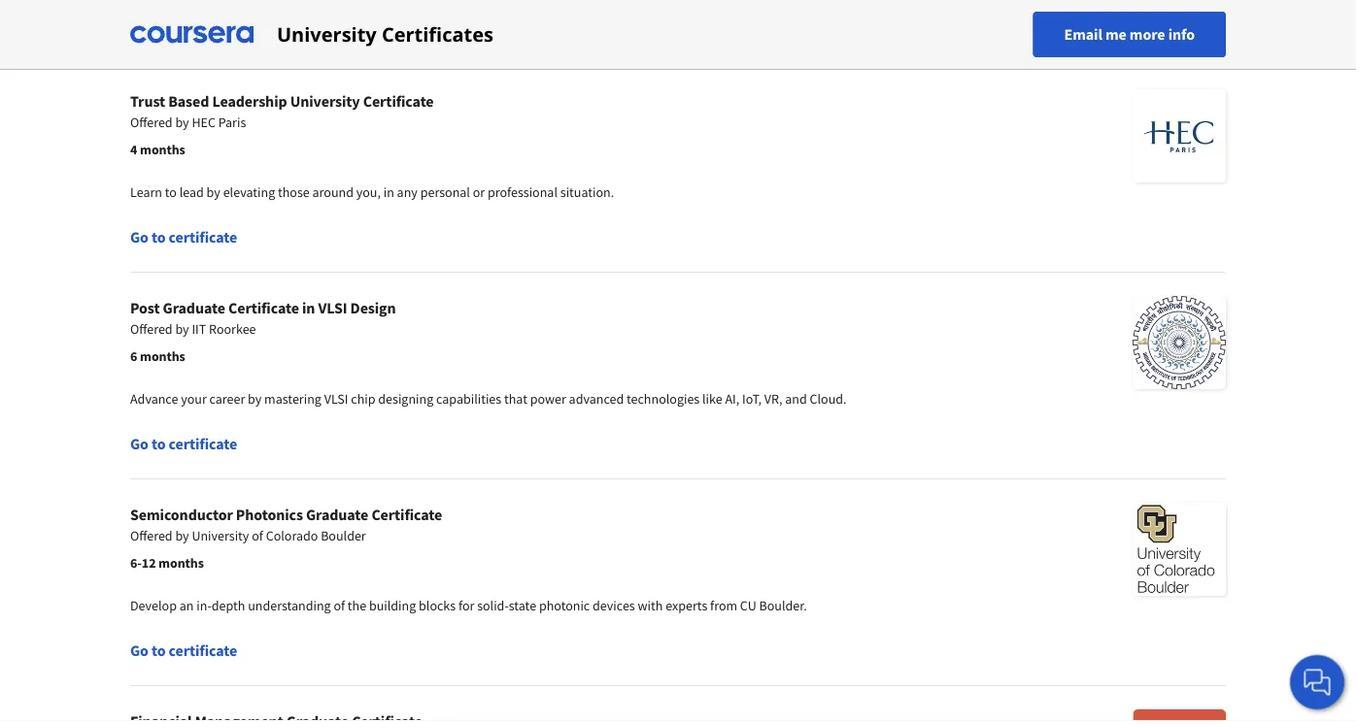 Task type: vqa. For each thing, say whether or not it's contained in the screenshot.
Certificate to the bottom
yes



Task type: locate. For each thing, give the bounding box(es) containing it.
designing
[[378, 391, 434, 408]]

hec
[[192, 114, 216, 131]]

1 vertical spatial months
[[140, 348, 185, 365]]

of down photonics
[[252, 528, 263, 545]]

around
[[312, 184, 354, 201]]

go
[[130, 20, 149, 40], [130, 227, 149, 247], [130, 434, 149, 454], [130, 641, 149, 661]]

0 horizontal spatial of
[[252, 528, 263, 545]]

learn to lead by elevating those around you, in any personal or professional situation.
[[130, 184, 614, 201]]

to down advance
[[152, 434, 166, 454]]

lead
[[179, 184, 204, 201]]

2 certificate from the top
[[169, 227, 237, 247]]

0 vertical spatial vlsi
[[318, 298, 347, 318]]

certificate for based
[[169, 227, 237, 247]]

2 go to certificate from the top
[[130, 227, 237, 247]]

colorado
[[266, 528, 318, 545]]

certificate for photonics
[[169, 641, 237, 661]]

4 certificate from the top
[[169, 641, 237, 661]]

by
[[175, 114, 189, 131], [207, 184, 220, 201], [175, 321, 189, 338], [248, 391, 262, 408], [175, 528, 189, 545]]

to for semiconductor
[[152, 641, 166, 661]]

develop
[[130, 598, 177, 615]]

go down advance
[[130, 434, 149, 454]]

1 vertical spatial in
[[302, 298, 315, 318]]

offered
[[130, 114, 173, 131], [130, 321, 173, 338], [130, 528, 173, 545]]

by inside post graduate certificate in vlsi design offered by iit roorkee 6 months
[[175, 321, 189, 338]]

2 vertical spatial certificate
[[372, 505, 442, 525]]

go to certificate for semiconductor
[[130, 641, 237, 661]]

certificate down the lead at the left of page
[[169, 227, 237, 247]]

university of colorado boulder image
[[1133, 503, 1226, 597]]

certificate down in-
[[169, 641, 237, 661]]

4 go from the top
[[130, 641, 149, 661]]

semiconductor
[[130, 505, 233, 525]]

1 vertical spatial certificate
[[228, 298, 299, 318]]

graduate up boulder
[[306, 505, 369, 525]]

1 vertical spatial of
[[334, 598, 345, 615]]

months inside post graduate certificate in vlsi design offered by iit roorkee 6 months
[[140, 348, 185, 365]]

go to certificate down an
[[130, 641, 237, 661]]

iot,
[[742, 391, 762, 408]]

certificate up roorkee
[[228, 298, 299, 318]]

2 offered from the top
[[130, 321, 173, 338]]

go to certificate for post
[[130, 434, 237, 454]]

semiconductor photonics graduate certificate offered by university of colorado boulder 6-12 months
[[130, 505, 442, 572]]

offered up the 12
[[130, 528, 173, 545]]

go inside 'go to certificate' link
[[130, 20, 149, 40]]

in inside post graduate certificate in vlsi design offered by iit roorkee 6 months
[[302, 298, 315, 318]]

blocks
[[419, 598, 456, 615]]

that
[[504, 391, 528, 408]]

1 vertical spatial university
[[290, 91, 360, 111]]

in left any
[[384, 184, 394, 201]]

1 offered from the top
[[130, 114, 173, 131]]

university
[[277, 21, 377, 48], [290, 91, 360, 111], [192, 528, 249, 545]]

advanced
[[569, 391, 624, 408]]

in left design at the top left of page
[[302, 298, 315, 318]]

certificate up "based"
[[169, 20, 237, 40]]

2 vertical spatial university
[[192, 528, 249, 545]]

go to certificate
[[130, 20, 237, 40], [130, 227, 237, 247], [130, 434, 237, 454], [130, 641, 237, 661]]

graduate
[[163, 298, 225, 318], [306, 505, 369, 525]]

go to certificate for trust
[[130, 227, 237, 247]]

in
[[384, 184, 394, 201], [302, 298, 315, 318]]

by right career
[[248, 391, 262, 408]]

1 horizontal spatial of
[[334, 598, 345, 615]]

vlsi left design at the top left of page
[[318, 298, 347, 318]]

0 vertical spatial months
[[140, 141, 185, 158]]

go to certificate down the lead at the left of page
[[130, 227, 237, 247]]

graduate up iit
[[163, 298, 225, 318]]

of
[[252, 528, 263, 545], [334, 598, 345, 615]]

4 go to certificate from the top
[[130, 641, 237, 661]]

0 vertical spatial offered
[[130, 114, 173, 131]]

depth
[[212, 598, 245, 615]]

go to certificate down your
[[130, 434, 237, 454]]

certificate down the university certificates
[[363, 91, 434, 111]]

professional
[[488, 184, 558, 201]]

state
[[509, 598, 536, 615]]

technologies
[[627, 391, 700, 408]]

career
[[209, 391, 245, 408]]

certificate inside semiconductor photonics graduate certificate offered by university of colorado boulder 6-12 months
[[372, 505, 442, 525]]

0 vertical spatial graduate
[[163, 298, 225, 318]]

certificate up building
[[372, 505, 442, 525]]

info
[[1169, 25, 1195, 44]]

0 horizontal spatial in
[[302, 298, 315, 318]]

certificate
[[169, 20, 237, 40], [169, 227, 237, 247], [169, 434, 237, 454], [169, 641, 237, 661]]

devices
[[593, 598, 635, 615]]

to down develop
[[152, 641, 166, 661]]

with
[[638, 598, 663, 615]]

those
[[278, 184, 310, 201]]

3 go to certificate from the top
[[130, 434, 237, 454]]

offered down post
[[130, 321, 173, 338]]

certificate
[[363, 91, 434, 111], [228, 298, 299, 318], [372, 505, 442, 525]]

go up trust
[[130, 20, 149, 40]]

to down learn
[[152, 227, 166, 247]]

2 vertical spatial offered
[[130, 528, 173, 545]]

1 vertical spatial vlsi
[[324, 391, 348, 408]]

1 horizontal spatial graduate
[[306, 505, 369, 525]]

3 offered from the top
[[130, 528, 173, 545]]

vlsi left chip at the left of page
[[324, 391, 348, 408]]

by down semiconductor
[[175, 528, 189, 545]]

like
[[702, 391, 723, 408]]

post
[[130, 298, 160, 318]]

coursera image
[[130, 19, 254, 50]]

certificate for graduate
[[169, 434, 237, 454]]

months right 6
[[140, 348, 185, 365]]

by left hec
[[175, 114, 189, 131]]

1 vertical spatial offered
[[130, 321, 173, 338]]

0 vertical spatial of
[[252, 528, 263, 545]]

to for post
[[152, 434, 166, 454]]

0 horizontal spatial graduate
[[163, 298, 225, 318]]

experts
[[666, 598, 708, 615]]

3 go from the top
[[130, 434, 149, 454]]

months
[[140, 141, 185, 158], [140, 348, 185, 365], [158, 555, 204, 572]]

by left iit
[[175, 321, 189, 338]]

go down develop
[[130, 641, 149, 661]]

leadership
[[212, 91, 287, 111]]

to
[[152, 20, 166, 40], [165, 184, 177, 201], [152, 227, 166, 247], [152, 434, 166, 454], [152, 641, 166, 661]]

email me more info
[[1064, 25, 1195, 44]]

2 vertical spatial months
[[158, 555, 204, 572]]

certificate inside trust based leadership university certificate offered by hec paris 4 months
[[363, 91, 434, 111]]

months right 4
[[140, 141, 185, 158]]

1 go from the top
[[130, 20, 149, 40]]

months right the 12
[[158, 555, 204, 572]]

6-
[[130, 555, 142, 572]]

2 go from the top
[[130, 227, 149, 247]]

personal
[[420, 184, 470, 201]]

3 certificate from the top
[[169, 434, 237, 454]]

certificate down your
[[169, 434, 237, 454]]

1 vertical spatial graduate
[[306, 505, 369, 525]]

you,
[[356, 184, 381, 201]]

6
[[130, 348, 137, 365]]

go to certificate up "based"
[[130, 20, 237, 40]]

building
[[369, 598, 416, 615]]

mastering
[[264, 391, 321, 408]]

boulder.
[[759, 598, 807, 615]]

to left the lead at the left of page
[[165, 184, 177, 201]]

photonic
[[539, 598, 590, 615]]

design
[[350, 298, 396, 318]]

more
[[1130, 25, 1166, 44]]

offered down trust
[[130, 114, 173, 131]]

paris
[[218, 114, 246, 131]]

vlsi
[[318, 298, 347, 318], [324, 391, 348, 408]]

go down learn
[[130, 227, 149, 247]]

cu
[[740, 598, 757, 615]]

0 vertical spatial certificate
[[363, 91, 434, 111]]

of left the the
[[334, 598, 345, 615]]

offered inside trust based leadership university certificate offered by hec paris 4 months
[[130, 114, 173, 131]]

go to certificate link
[[130, 0, 1226, 65]]

0 vertical spatial in
[[384, 184, 394, 201]]

capabilities
[[436, 391, 502, 408]]



Task type: describe. For each thing, give the bounding box(es) containing it.
cloud.
[[810, 391, 847, 408]]

understanding
[[248, 598, 331, 615]]

chip
[[351, 391, 376, 408]]

by right the lead at the left of page
[[207, 184, 220, 201]]

go for semiconductor photonics graduate certificate
[[130, 641, 149, 661]]

solid-
[[477, 598, 509, 615]]

advance
[[130, 391, 178, 408]]

ai,
[[725, 391, 740, 408]]

go for trust based leadership university certificate
[[130, 227, 149, 247]]

learn
[[130, 184, 162, 201]]

1 certificate from the top
[[169, 20, 237, 40]]

graduate inside semiconductor photonics graduate certificate offered by university of colorado boulder 6-12 months
[[306, 505, 369, 525]]

chat with us image
[[1302, 668, 1333, 699]]

1 go to certificate from the top
[[130, 20, 237, 40]]

0 vertical spatial university
[[277, 21, 377, 48]]

your
[[181, 391, 207, 408]]

post graduate certificate in vlsi design offered by iit roorkee 6 months
[[130, 298, 396, 365]]

trust
[[130, 91, 165, 111]]

months inside trust based leadership university certificate offered by hec paris 4 months
[[140, 141, 185, 158]]

boulder
[[321, 528, 366, 545]]

1 horizontal spatial in
[[384, 184, 394, 201]]

email me more info button
[[1033, 12, 1226, 57]]

the
[[348, 598, 366, 615]]

iit
[[192, 321, 206, 338]]

for
[[459, 598, 475, 615]]

4
[[130, 141, 137, 158]]

vlsi inside post graduate certificate in vlsi design offered by iit roorkee 6 months
[[318, 298, 347, 318]]

photonics
[[236, 505, 303, 525]]

to for trust
[[152, 227, 166, 247]]

offered inside semiconductor photonics graduate certificate offered by university of colorado boulder 6-12 months
[[130, 528, 173, 545]]

vr,
[[764, 391, 783, 408]]

in-
[[197, 598, 212, 615]]

go for post graduate certificate in vlsi design
[[130, 434, 149, 454]]

email
[[1064, 25, 1103, 44]]

certificates
[[382, 21, 494, 48]]

an
[[180, 598, 194, 615]]

trust based leadership university certificate offered by hec paris 4 months
[[130, 91, 434, 158]]

graduate inside post graduate certificate in vlsi design offered by iit roorkee 6 months
[[163, 298, 225, 318]]

offered inside post graduate certificate in vlsi design offered by iit roorkee 6 months
[[130, 321, 173, 338]]

and
[[785, 391, 807, 408]]

by inside trust based leadership university certificate offered by hec paris 4 months
[[175, 114, 189, 131]]

to up trust
[[152, 20, 166, 40]]

power
[[530, 391, 566, 408]]

university certificates
[[277, 21, 494, 48]]

roorkee
[[209, 321, 256, 338]]

develop an in-depth understanding of the building blocks for solid-state photonic devices with experts from cu boulder.
[[130, 598, 807, 615]]

by inside semiconductor photonics graduate certificate offered by university of colorado boulder 6-12 months
[[175, 528, 189, 545]]

certificate inside post graduate certificate in vlsi design offered by iit roorkee 6 months
[[228, 298, 299, 318]]

any
[[397, 184, 418, 201]]

university inside semiconductor photonics graduate certificate offered by university of colorado boulder 6-12 months
[[192, 528, 249, 545]]

of inside semiconductor photonics graduate certificate offered by university of colorado boulder 6-12 months
[[252, 528, 263, 545]]

elevating
[[223, 184, 275, 201]]

advance your career by mastering vlsi chip designing capabilities that power advanced technologies like ai, iot, vr, and cloud.
[[130, 391, 847, 408]]

university inside trust based leadership university certificate offered by hec paris 4 months
[[290, 91, 360, 111]]

hec paris image
[[1133, 89, 1226, 183]]

situation.
[[560, 184, 614, 201]]

me
[[1106, 25, 1127, 44]]

iit roorkee image
[[1133, 296, 1226, 390]]

or
[[473, 184, 485, 201]]

based
[[168, 91, 209, 111]]

months inside semiconductor photonics graduate certificate offered by university of colorado boulder 6-12 months
[[158, 555, 204, 572]]

12
[[142, 555, 156, 572]]

from
[[710, 598, 738, 615]]



